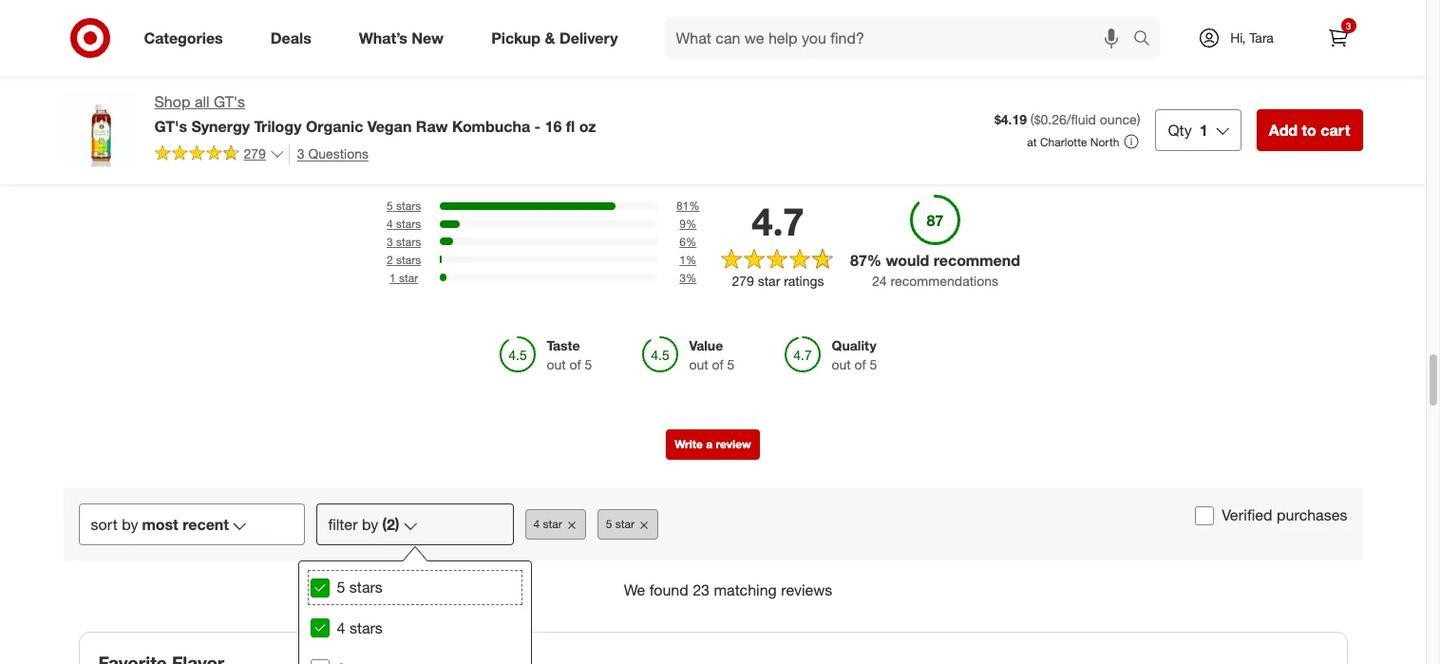 Task type: describe. For each thing, give the bounding box(es) containing it.
5 star button
[[598, 510, 659, 540]]

found
[[650, 581, 689, 600]]

all
[[195, 92, 210, 111]]

north
[[1091, 135, 1120, 149]]

9
[[680, 217, 686, 231]]

cart
[[1321, 121, 1351, 140]]

5 star
[[606, 517, 635, 531]]

ratings
[[650, 133, 730, 159]]

3 %
[[680, 270, 697, 285]]

stars for 2
[[396, 253, 421, 267]]

categories
[[144, 28, 223, 47]]

279 star ratings
[[732, 272, 824, 289]]

sort by most recent
[[91, 515, 229, 534]]

verified purchases
[[1222, 506, 1348, 525]]

trilogy
[[254, 117, 302, 136]]

4.7
[[752, 198, 805, 244]]

charlotte
[[1041, 135, 1088, 149]]

what's new
[[359, 28, 444, 47]]

we found 23 matching reviews
[[624, 581, 833, 600]]

pickup
[[491, 28, 541, 47]]

81
[[677, 199, 689, 213]]

write
[[675, 437, 703, 452]]

6 %
[[680, 235, 697, 249]]

value
[[689, 338, 723, 354]]

qty 1
[[1168, 121, 1209, 140]]

deals
[[271, 28, 311, 47]]

279 for 279
[[244, 146, 266, 162]]

stars for 5
[[396, 199, 421, 213]]

to
[[1302, 121, 1317, 140]]

1 for %
[[680, 253, 686, 267]]

stars for 4
[[396, 217, 421, 231]]

out for taste out of 5
[[547, 357, 566, 373]]

279 link
[[154, 143, 285, 167]]

by for filter by
[[362, 515, 378, 534]]

3 for 3 questions
[[297, 145, 305, 161]]

by for sort by
[[122, 515, 138, 534]]

-
[[535, 117, 541, 136]]

questions
[[308, 145, 369, 161]]

0 horizontal spatial 5 stars
[[337, 578, 383, 597]]

recommend
[[934, 251, 1021, 270]]

synergy
[[191, 117, 250, 136]]

3 for 3
[[1346, 20, 1352, 31]]

3 stars
[[387, 235, 421, 249]]

matching
[[714, 581, 777, 600]]

add to cart button
[[1257, 109, 1363, 151]]

write a review button
[[666, 430, 760, 460]]

purchases
[[1277, 506, 1348, 525]]

categories link
[[128, 17, 247, 59]]

$0.26
[[1035, 111, 1067, 127]]

sort
[[91, 515, 118, 534]]

would
[[886, 251, 930, 270]]

% for 87
[[867, 251, 882, 270]]

value out of 5
[[689, 338, 735, 373]]

image of gt's synergy trilogy organic vegan raw kombucha - 16 fl oz image
[[63, 91, 139, 167]]

% for 1
[[686, 253, 697, 267]]

81 %
[[677, 199, 700, 213]]

star for 4
[[543, 517, 562, 531]]

3 questions link
[[289, 143, 369, 165]]

/fluid
[[1067, 111, 1097, 127]]

add to cart
[[1269, 121, 1351, 140]]

5 inside value out of 5
[[728, 357, 735, 373]]

3 questions
[[297, 145, 369, 161]]

2
[[387, 253, 393, 267]]

reviews
[[781, 581, 833, 600]]

quality out of 5
[[832, 338, 878, 373]]

recent
[[183, 515, 229, 534]]

at charlotte north
[[1028, 135, 1120, 149]]

vegan
[[368, 117, 412, 136]]

2 stars
[[387, 253, 421, 267]]

pickup & delivery link
[[475, 17, 642, 59]]

24
[[872, 273, 887, 289]]

0 vertical spatial 5 stars
[[387, 199, 421, 213]]

quality
[[832, 338, 877, 354]]

of for quality
[[855, 357, 866, 373]]

what's new link
[[343, 17, 468, 59]]

we
[[624, 581, 646, 600]]

(2)
[[382, 515, 400, 534]]

star for 5
[[616, 517, 635, 531]]

shop
[[154, 92, 190, 111]]

oz
[[579, 117, 596, 136]]

kombucha
[[452, 117, 530, 136]]

shop all gt's gt's synergy trilogy organic vegan raw kombucha - 16 fl oz
[[154, 92, 596, 136]]

pickup & delivery
[[491, 28, 618, 47]]

% for 3
[[686, 270, 697, 285]]

organic
[[306, 117, 363, 136]]

Verified purchases checkbox
[[1196, 506, 1215, 525]]

search
[[1125, 30, 1170, 49]]

3 link
[[1318, 17, 1360, 59]]

qty
[[1168, 121, 1193, 140]]



Task type: locate. For each thing, give the bounding box(es) containing it.
% down 1 %
[[686, 270, 697, 285]]

2 of from the left
[[712, 357, 724, 373]]

reviews
[[757, 133, 844, 159]]

deals link
[[254, 17, 335, 59]]

out for quality out of 5
[[832, 357, 851, 373]]

% up 24
[[867, 251, 882, 270]]

2 vertical spatial 4
[[337, 619, 345, 638]]

1 star
[[390, 270, 418, 285]]

0 vertical spatial gt's
[[214, 92, 245, 111]]

5 inside button
[[606, 517, 612, 531]]

279
[[244, 146, 266, 162], [732, 272, 754, 289]]

2 horizontal spatial out
[[832, 357, 851, 373]]

0 horizontal spatial of
[[570, 357, 581, 373]]

of down quality
[[855, 357, 866, 373]]

star down 2 stars
[[399, 270, 418, 285]]

a
[[706, 437, 713, 452]]

out for value out of 5
[[689, 357, 709, 373]]

0 vertical spatial 4 stars
[[387, 217, 421, 231]]

by left (2)
[[362, 515, 378, 534]]

5 stars right 5 stars checkbox at the bottom left
[[337, 578, 383, 597]]

4 for 4 stars
[[337, 619, 345, 638]]

4 left 5 star
[[534, 517, 540, 531]]

what's
[[359, 28, 408, 47]]

star left 5 star
[[543, 517, 562, 531]]

3 of from the left
[[855, 357, 866, 373]]

0 horizontal spatial by
[[122, 515, 138, 534]]

2 horizontal spatial of
[[855, 357, 866, 373]]

1 horizontal spatial of
[[712, 357, 724, 373]]

1 vertical spatial &
[[736, 133, 751, 159]]

1 horizontal spatial 1
[[680, 253, 686, 267]]

guest
[[583, 133, 644, 159]]

1 horizontal spatial by
[[362, 515, 378, 534]]

)
[[1137, 111, 1141, 127]]

1 horizontal spatial out
[[689, 357, 709, 373]]

1 down the 2
[[390, 270, 396, 285]]

tara
[[1250, 29, 1274, 46]]

hi,
[[1231, 29, 1246, 46]]

% inside 87 % would recommend 24 recommendations
[[867, 251, 882, 270]]

3 down trilogy
[[297, 145, 305, 161]]

stars for 3
[[396, 235, 421, 249]]

4
[[387, 217, 393, 231], [534, 517, 540, 531], [337, 619, 345, 638]]

search button
[[1125, 17, 1170, 63]]

5
[[387, 199, 393, 213], [585, 357, 592, 373], [728, 357, 735, 373], [870, 357, 878, 373], [606, 517, 612, 531], [337, 578, 345, 597]]

& right ratings
[[736, 133, 751, 159]]

1 by from the left
[[122, 515, 138, 534]]

87
[[851, 251, 867, 270]]

(
[[1031, 111, 1035, 127]]

of inside taste out of 5
[[570, 357, 581, 373]]

% up 9 %
[[689, 199, 700, 213]]

1 of from the left
[[570, 357, 581, 373]]

raw
[[416, 117, 448, 136]]

2 horizontal spatial 4
[[534, 517, 540, 531]]

4 stars
[[387, 217, 421, 231], [337, 619, 383, 638]]

write a review
[[675, 437, 751, 452]]

2 by from the left
[[362, 515, 378, 534]]

taste out of 5
[[547, 338, 592, 373]]

filter by (2)
[[328, 515, 400, 534]]

out
[[547, 357, 566, 373], [689, 357, 709, 373], [832, 357, 851, 373]]

recommendations
[[891, 273, 999, 289]]

1 out from the left
[[547, 357, 566, 373]]

279 right the 3 %
[[732, 272, 754, 289]]

of for taste
[[570, 357, 581, 373]]

1 horizontal spatial &
[[736, 133, 751, 159]]

& inside pickup & delivery link
[[545, 28, 555, 47]]

87 % would recommend 24 recommendations
[[851, 251, 1021, 289]]

taste
[[547, 338, 580, 354]]

0 horizontal spatial 4 stars
[[337, 619, 383, 638]]

0 horizontal spatial gt's
[[154, 117, 187, 136]]

3 for 3 %
[[680, 270, 686, 285]]

3 inside 3 link
[[1346, 20, 1352, 31]]

0 horizontal spatial 279
[[244, 146, 266, 162]]

0 vertical spatial 1
[[1200, 121, 1209, 140]]

of inside quality out of 5
[[855, 357, 866, 373]]

0 horizontal spatial out
[[547, 357, 566, 373]]

2 vertical spatial 1
[[390, 270, 396, 285]]

3 up the 2
[[387, 235, 393, 249]]

of for value
[[712, 357, 724, 373]]

fl
[[566, 117, 575, 136]]

out down quality
[[832, 357, 851, 373]]

5 stars up 3 stars
[[387, 199, 421, 213]]

4 stars checkbox
[[310, 619, 329, 638]]

1 vertical spatial 279
[[732, 272, 754, 289]]

4 star
[[534, 517, 562, 531]]

$4.19 ( $0.26 /fluid ounce )
[[995, 111, 1141, 127]]

out down 'value'
[[689, 357, 709, 373]]

3 out from the left
[[832, 357, 851, 373]]

% down 9 %
[[686, 235, 697, 249]]

0 horizontal spatial 1
[[390, 270, 396, 285]]

1 horizontal spatial gt's
[[214, 92, 245, 111]]

ratings
[[784, 272, 824, 289]]

279 for 279 star ratings
[[732, 272, 754, 289]]

1
[[1200, 121, 1209, 140], [680, 253, 686, 267], [390, 270, 396, 285]]

1 down 6
[[680, 253, 686, 267]]

gt's
[[214, 92, 245, 111], [154, 117, 187, 136]]

3 right tara
[[1346, 20, 1352, 31]]

%
[[689, 199, 700, 213], [686, 217, 697, 231], [686, 235, 697, 249], [867, 251, 882, 270], [686, 253, 697, 267], [686, 270, 697, 285]]

of down 'value'
[[712, 357, 724, 373]]

279 down trilogy
[[244, 146, 266, 162]]

star for 279
[[758, 272, 781, 289]]

5 stars checkbox
[[310, 578, 329, 597]]

&
[[545, 28, 555, 47], [736, 133, 751, 159]]

star up we
[[616, 517, 635, 531]]

4 right 4 stars checkbox at the left bottom
[[337, 619, 345, 638]]

23
[[693, 581, 710, 600]]

4 for 4 star
[[534, 517, 540, 531]]

0 horizontal spatial 4
[[337, 619, 345, 638]]

filter
[[328, 515, 358, 534]]

most
[[142, 515, 178, 534]]

out inside quality out of 5
[[832, 357, 851, 373]]

3 for 3 stars
[[387, 235, 393, 249]]

4 inside button
[[534, 517, 540, 531]]

1 vertical spatial 4
[[534, 517, 540, 531]]

1 horizontal spatial 279
[[732, 272, 754, 289]]

5 inside taste out of 5
[[585, 357, 592, 373]]

1 right qty
[[1200, 121, 1209, 140]]

& right pickup
[[545, 28, 555, 47]]

at
[[1028, 135, 1037, 149]]

4 star button
[[525, 510, 586, 540]]

16
[[545, 117, 562, 136]]

1 vertical spatial 4 stars
[[337, 619, 383, 638]]

1 vertical spatial 1
[[680, 253, 686, 267]]

2 out from the left
[[689, 357, 709, 373]]

delivery
[[560, 28, 618, 47]]

% for 9
[[686, 217, 697, 231]]

% down the 6 %
[[686, 253, 697, 267]]

by
[[122, 515, 138, 534], [362, 515, 378, 534]]

ounce
[[1100, 111, 1137, 127]]

star for 1
[[399, 270, 418, 285]]

$4.19
[[995, 111, 1027, 127]]

0 vertical spatial 279
[[244, 146, 266, 162]]

0 vertical spatial 4
[[387, 217, 393, 231]]

star left ratings
[[758, 272, 781, 289]]

verified
[[1222, 506, 1273, 525]]

of down taste
[[570, 357, 581, 373]]

3
[[1346, 20, 1352, 31], [297, 145, 305, 161], [387, 235, 393, 249], [680, 270, 686, 285]]

1 vertical spatial 5 stars
[[337, 578, 383, 597]]

3 down 1 %
[[680, 270, 686, 285]]

add
[[1269, 121, 1298, 140]]

3 stars checkbox
[[310, 660, 329, 664]]

% for 6
[[686, 235, 697, 249]]

of
[[570, 357, 581, 373], [712, 357, 724, 373], [855, 357, 866, 373]]

5 inside quality out of 5
[[870, 357, 878, 373]]

0 horizontal spatial &
[[545, 28, 555, 47]]

1 %
[[680, 253, 697, 267]]

6
[[680, 235, 686, 249]]

3 inside 3 questions link
[[297, 145, 305, 161]]

% up the 6 %
[[686, 217, 697, 231]]

1 for star
[[390, 270, 396, 285]]

stars
[[396, 199, 421, 213], [396, 217, 421, 231], [396, 235, 421, 249], [396, 253, 421, 267], [350, 578, 383, 597], [350, 619, 383, 638]]

4 up 3 stars
[[387, 217, 393, 231]]

out inside taste out of 5
[[547, 357, 566, 373]]

of inside value out of 5
[[712, 357, 724, 373]]

4 stars right 4 stars checkbox at the left bottom
[[337, 619, 383, 638]]

1 horizontal spatial 5 stars
[[387, 199, 421, 213]]

1 vertical spatial gt's
[[154, 117, 187, 136]]

2 horizontal spatial 1
[[1200, 121, 1209, 140]]

5 stars
[[387, 199, 421, 213], [337, 578, 383, 597]]

star
[[399, 270, 418, 285], [758, 272, 781, 289], [543, 517, 562, 531], [616, 517, 635, 531]]

gt's up synergy at the left of page
[[214, 92, 245, 111]]

gt's down shop
[[154, 117, 187, 136]]

new
[[412, 28, 444, 47]]

% for 81
[[689, 199, 700, 213]]

out inside value out of 5
[[689, 357, 709, 373]]

1 horizontal spatial 4 stars
[[387, 217, 421, 231]]

1 horizontal spatial 4
[[387, 217, 393, 231]]

by right sort
[[122, 515, 138, 534]]

review
[[716, 437, 751, 452]]

hi, tara
[[1231, 29, 1274, 46]]

0 vertical spatial &
[[545, 28, 555, 47]]

out down taste
[[547, 357, 566, 373]]

What can we help you find? suggestions appear below search field
[[665, 17, 1138, 59]]

4 stars up 3 stars
[[387, 217, 421, 231]]



Task type: vqa. For each thing, say whether or not it's contained in the screenshot.


